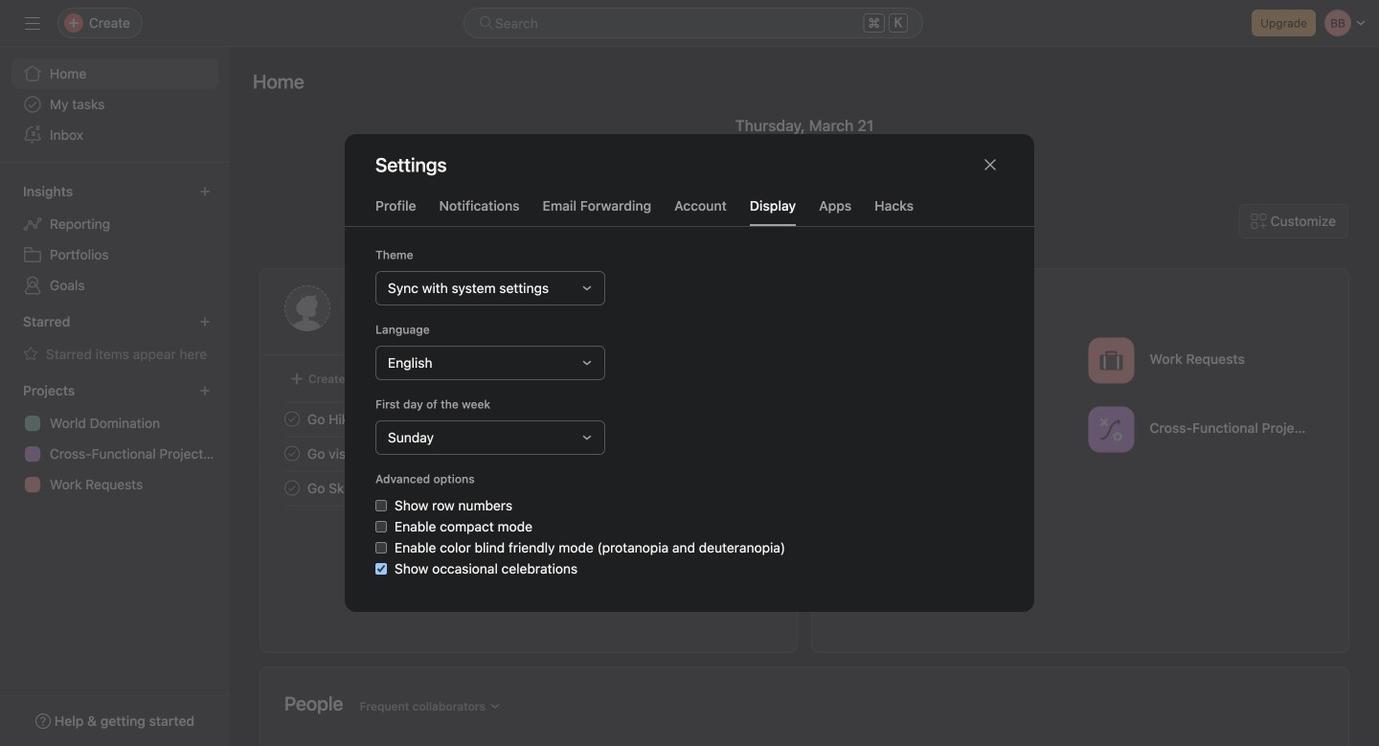 Task type: locate. For each thing, give the bounding box(es) containing it.
1 mark complete checkbox from the top
[[281, 408, 304, 430]]

global element
[[0, 47, 230, 162]]

dialog
[[345, 134, 1034, 612]]

mark complete image down mark complete icon
[[281, 476, 304, 499]]

None checkbox
[[375, 500, 387, 511], [375, 521, 387, 532], [375, 542, 387, 554], [375, 563, 387, 575], [375, 500, 387, 511], [375, 521, 387, 532], [375, 542, 387, 554], [375, 563, 387, 575]]

0 vertical spatial mark complete image
[[281, 408, 304, 430]]

3 mark complete checkbox from the top
[[281, 476, 304, 499]]

add profile photo image
[[284, 285, 330, 331]]

mark complete image up mark complete icon
[[281, 408, 304, 430]]

1 vertical spatial mark complete checkbox
[[281, 442, 304, 465]]

settings tab list
[[345, 195, 1034, 227]]

Mark complete checkbox
[[281, 408, 304, 430], [281, 442, 304, 465], [281, 476, 304, 499]]

projects element
[[0, 374, 230, 504]]

1 vertical spatial mark complete image
[[281, 476, 304, 499]]

mark complete image
[[281, 408, 304, 430], [281, 476, 304, 499]]

2 vertical spatial mark complete checkbox
[[281, 476, 304, 499]]

2 mark complete checkbox from the top
[[281, 442, 304, 465]]

close this dialog image
[[983, 157, 998, 172]]

0 vertical spatial mark complete checkbox
[[281, 408, 304, 430]]



Task type: describe. For each thing, give the bounding box(es) containing it.
2 mark complete image from the top
[[281, 476, 304, 499]]

1 mark complete image from the top
[[281, 408, 304, 430]]

starred element
[[0, 305, 230, 374]]

insights element
[[0, 174, 230, 305]]

mark complete image
[[281, 442, 304, 465]]

hide sidebar image
[[25, 15, 40, 31]]

line_and_symbols image
[[1100, 418, 1123, 441]]

briefcase image
[[1100, 349, 1123, 372]]



Task type: vqa. For each thing, say whether or not it's contained in the screenshot.
e.g. Set final deadline row
no



